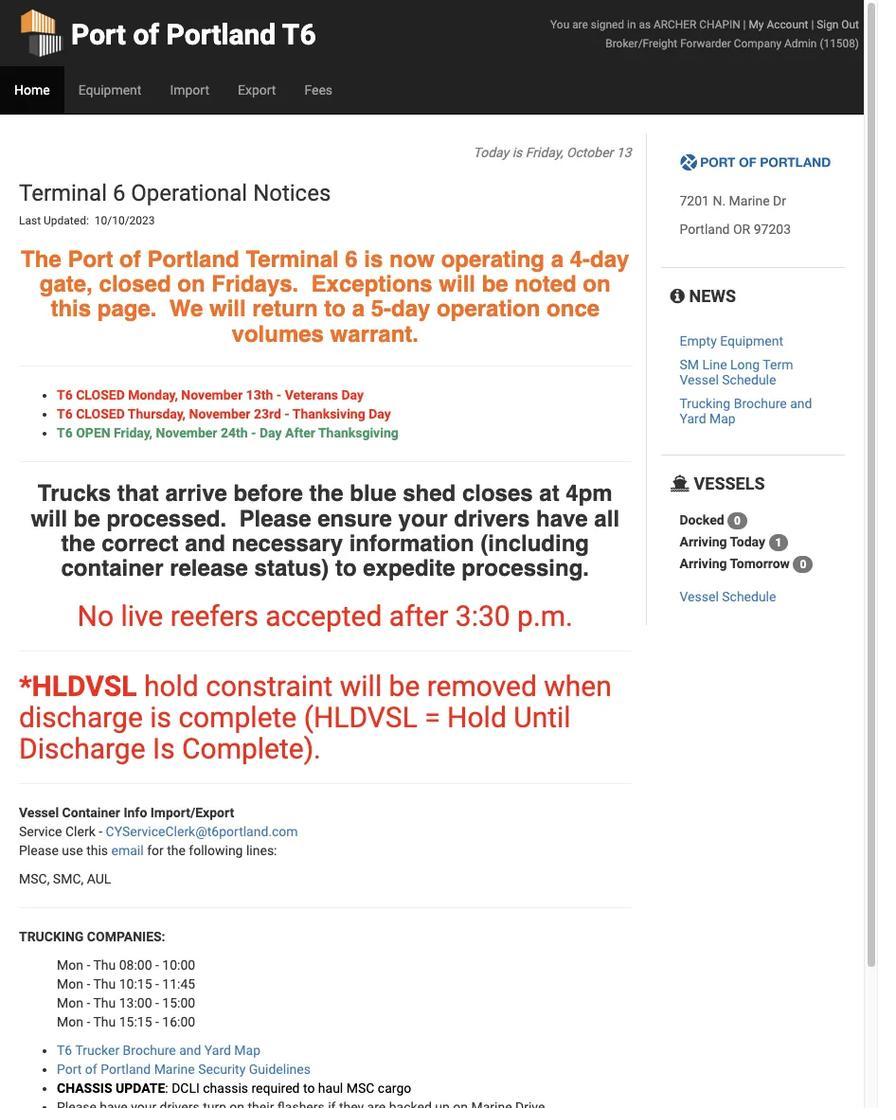 Task type: vqa. For each thing, say whether or not it's contained in the screenshot.
℠
no



Task type: locate. For each thing, give the bounding box(es) containing it.
and down arrive
[[185, 531, 225, 557]]

0 vertical spatial map
[[710, 411, 736, 426]]

- left 16:00
[[155, 1014, 159, 1030]]

1 horizontal spatial equipment
[[720, 334, 784, 349]]

1 vertical spatial of
[[119, 246, 141, 272]]

0 vertical spatial the
[[309, 481, 344, 507]]

.  exceptions will be noted on this page.  we will return to a 5-day operation once volumes warrant.
[[51, 271, 611, 347]]

is inside the port of portland terminal 6 is now operating a 4-day gate, closed on
[[364, 246, 383, 272]]

- down trucking companies:
[[87, 958, 90, 973]]

1 horizontal spatial yard
[[680, 411, 706, 426]]

10:00
[[162, 958, 195, 973]]

thu up trucker
[[93, 1014, 116, 1030]]

1 vertical spatial day
[[391, 296, 431, 322]]

1 vertical spatial vessel
[[680, 589, 719, 604]]

arriving up vessel schedule link
[[680, 556, 727, 571]]

thu left 10:15
[[93, 977, 116, 992]]

1 vertical spatial port
[[68, 246, 113, 272]]

2 vertical spatial of
[[85, 1062, 97, 1077]]

- left 11:45
[[155, 977, 159, 992]]

1 vertical spatial friday,
[[114, 426, 153, 441]]

brochure down the 15:15
[[123, 1043, 176, 1058]]

accepted
[[266, 599, 382, 633]]

to left 5-
[[324, 296, 346, 322]]

be inside the .  exceptions will be noted on this page.  we will return to a 5-day operation once volumes warrant.
[[482, 271, 508, 297]]

is left the october
[[512, 145, 522, 160]]

0 vertical spatial today
[[473, 145, 509, 160]]

1 vertical spatial 6
[[345, 246, 358, 272]]

0 vertical spatial day
[[590, 246, 630, 272]]

0 vertical spatial brochure
[[734, 396, 787, 411]]

export
[[238, 82, 276, 98]]

day up thanksgiving
[[369, 407, 391, 422]]

1 horizontal spatial 0
[[800, 558, 807, 571]]

day up the thanksiving
[[341, 388, 364, 403]]

t6 up fees
[[282, 18, 316, 51]]

1 horizontal spatial please
[[239, 506, 311, 532]]

yard
[[680, 411, 706, 426], [205, 1043, 231, 1058]]

- right 24th
[[251, 426, 256, 441]]

you are signed in as archer chapin | my account | sign out broker/freight forwarder company admin (11508)
[[551, 18, 859, 50]]

on inside the .  exceptions will be noted on this page.  we will return to a 5-day operation once volumes warrant.
[[583, 271, 611, 297]]

t6 inside t6 trucker brochure and yard map port of portland marine security guidelines chassis update : dcli chassis required to haul msc cargo
[[57, 1043, 72, 1058]]

is inside 'hold constraint will be removed when discharge is complete (hldvsl = hold until discharge is complete).'
[[150, 701, 171, 734]]

be inside trucks that arrive before the blue shed closes at 4pm will be processed.  please ensure your drivers have all the correct and necessary information (including container release status) to expedite processing.
[[74, 506, 100, 532]]

of inside the port of portland terminal 6 is now operating a 4-day gate, closed on
[[119, 246, 141, 272]]

1 vertical spatial please
[[19, 843, 59, 858]]

1 vertical spatial brochure
[[123, 1043, 176, 1058]]

a left 4-
[[551, 246, 564, 272]]

1 horizontal spatial brochure
[[734, 396, 787, 411]]

day inside the .  exceptions will be noted on this page.  we will return to a 5-day operation once volumes warrant.
[[391, 296, 431, 322]]

3:30
[[456, 599, 510, 633]]

and down term
[[790, 396, 812, 411]]

november
[[181, 388, 243, 403], [189, 407, 251, 422], [156, 426, 217, 441]]

out
[[842, 18, 859, 31]]

0 vertical spatial is
[[512, 145, 522, 160]]

2 schedule from the top
[[722, 589, 776, 604]]

schedule up trucking brochure and yard map link
[[722, 372, 776, 387]]

on right closed
[[177, 271, 205, 297]]

t6 inside port of portland t6 link
[[282, 18, 316, 51]]

is left now
[[364, 246, 383, 272]]

schedule
[[722, 372, 776, 387], [722, 589, 776, 604]]

will left the = at the bottom of the page
[[340, 670, 382, 703]]

- left 13:00
[[87, 996, 90, 1011]]

haul
[[318, 1081, 343, 1096]]

be left 'noted'
[[482, 271, 508, 297]]

portland
[[166, 18, 276, 51], [680, 222, 730, 237], [147, 246, 239, 272], [101, 1062, 151, 1077]]

terminal inside the port of portland terminal 6 is now operating a 4-day gate, closed on
[[246, 246, 339, 272]]

the
[[21, 246, 61, 272]]

0 vertical spatial please
[[239, 506, 311, 532]]

and inside empty equipment sm line long term vessel schedule trucking brochure and yard map
[[790, 396, 812, 411]]

please up "status)"
[[239, 506, 311, 532]]

will up container
[[31, 506, 67, 532]]

brochure inside empty equipment sm line long term vessel schedule trucking brochure and yard map
[[734, 396, 787, 411]]

be up container
[[74, 506, 100, 532]]

0 horizontal spatial a
[[352, 296, 365, 322]]

0 vertical spatial this
[[51, 296, 91, 322]]

day
[[590, 246, 630, 272], [391, 296, 431, 322]]

0 horizontal spatial please
[[19, 843, 59, 858]]

release
[[170, 556, 248, 582]]

1 vertical spatial arriving
[[680, 556, 727, 571]]

port right the the
[[68, 246, 113, 272]]

portland up we
[[147, 246, 239, 272]]

yard up security
[[205, 1043, 231, 1058]]

on
[[177, 271, 205, 297], [583, 271, 611, 297]]

thu left 13:00
[[93, 996, 116, 1011]]

port of portland t6 image
[[680, 154, 831, 173]]

1 horizontal spatial today
[[730, 534, 766, 549]]

1 on from the left
[[177, 271, 205, 297]]

1 vertical spatial today
[[730, 534, 766, 549]]

0 horizontal spatial the
[[61, 531, 95, 557]]

today inside docked 0 arriving today 1 arriving tomorrow 0
[[730, 534, 766, 549]]

map up security
[[234, 1043, 261, 1058]]

3 thu from the top
[[93, 996, 116, 1011]]

equipment
[[78, 82, 142, 98], [720, 334, 784, 349]]

reefers
[[170, 599, 259, 633]]

2 vertical spatial day
[[260, 426, 282, 441]]

vessel up service
[[19, 805, 59, 820]]

1 vertical spatial be
[[74, 506, 100, 532]]

0 vertical spatial friday,
[[526, 145, 563, 160]]

to down ensure
[[335, 556, 357, 582]]

t6 left open
[[57, 426, 73, 441]]

0 horizontal spatial day
[[260, 426, 282, 441]]

0 vertical spatial arriving
[[680, 534, 727, 549]]

6 inside terminal 6 operational notices last updated:  10/10/2023
[[113, 180, 125, 207]]

portland inside t6 trucker brochure and yard map port of portland marine security guidelines chassis update : dcli chassis required to haul msc cargo
[[101, 1062, 151, 1077]]

once
[[547, 296, 600, 322]]

0 vertical spatial vessel
[[680, 372, 719, 387]]

1 horizontal spatial 6
[[345, 246, 358, 272]]

are
[[572, 18, 588, 31]]

2 vertical spatial the
[[167, 843, 186, 858]]

0 horizontal spatial is
[[150, 701, 171, 734]]

1
[[776, 536, 782, 549]]

the
[[309, 481, 344, 507], [61, 531, 95, 557], [167, 843, 186, 858]]

15:00
[[162, 996, 195, 1011]]

equipment right home popup button
[[78, 82, 142, 98]]

1 vertical spatial schedule
[[722, 589, 776, 604]]

1 horizontal spatial friday,
[[526, 145, 563, 160]]

on right 'noted'
[[583, 271, 611, 297]]

1 horizontal spatial |
[[811, 18, 814, 31]]

please inside vessel container info import/export service clerk - cyserviceclerk@t6portland.com please use this email for the following lines:
[[19, 843, 59, 858]]

of up equipment dropdown button
[[133, 18, 159, 51]]

and inside t6 trucker brochure and yard map port of portland marine security guidelines chassis update : dcli chassis required to haul msc cargo
[[179, 1043, 201, 1058]]

portland up update
[[101, 1062, 151, 1077]]

0 vertical spatial schedule
[[722, 372, 776, 387]]

today
[[473, 145, 509, 160], [730, 534, 766, 549]]

removed
[[427, 670, 537, 703]]

and up port of portland marine security guidelines link
[[179, 1043, 201, 1058]]

0 horizontal spatial be
[[74, 506, 100, 532]]

is
[[512, 145, 522, 160], [364, 246, 383, 272], [150, 701, 171, 734]]

2 vertical spatial to
[[303, 1081, 315, 1096]]

you
[[551, 18, 570, 31]]

0 horizontal spatial friday,
[[114, 426, 153, 441]]

constraint
[[206, 670, 333, 703]]

arrive
[[165, 481, 227, 507]]

port of portland t6 link
[[19, 0, 316, 66]]

0 vertical spatial 0
[[734, 514, 741, 528]]

to left haul
[[303, 1081, 315, 1096]]

that
[[117, 481, 159, 507]]

day down now
[[391, 296, 431, 322]]

1 vertical spatial yard
[[205, 1043, 231, 1058]]

- right clerk
[[99, 824, 102, 839]]

2 arriving from the top
[[680, 556, 727, 571]]

schedule down tomorrow
[[722, 589, 776, 604]]

the right the for
[[167, 843, 186, 858]]

0 vertical spatial to
[[324, 296, 346, 322]]

0 vertical spatial 6
[[113, 180, 125, 207]]

terminal 6 operational notices last updated:  10/10/2023
[[19, 180, 337, 228]]

1 horizontal spatial on
[[583, 271, 611, 297]]

port up equipment dropdown button
[[71, 18, 126, 51]]

0 vertical spatial yard
[[680, 411, 706, 426]]

terminal up the last
[[19, 180, 107, 207]]

all
[[594, 506, 620, 532]]

t6
[[282, 18, 316, 51], [57, 388, 73, 403], [57, 407, 73, 422], [57, 426, 73, 441], [57, 1043, 72, 1058]]

1 vertical spatial and
[[185, 531, 225, 557]]

(hldvsl
[[304, 701, 418, 734]]

day down 23rd
[[260, 426, 282, 441]]

of down trucker
[[85, 1062, 97, 1077]]

until
[[514, 701, 571, 734]]

trucking
[[19, 929, 84, 944]]

1 vertical spatial the
[[61, 531, 95, 557]]

day up once at the right of the page
[[590, 246, 630, 272]]

operation
[[437, 296, 540, 322]]

0 horizontal spatial 6
[[113, 180, 125, 207]]

1 vertical spatial is
[[364, 246, 383, 272]]

1 horizontal spatial be
[[389, 670, 420, 703]]

0 vertical spatial closed
[[76, 388, 125, 403]]

2 vertical spatial vessel
[[19, 805, 59, 820]]

0 vertical spatial equipment
[[78, 82, 142, 98]]

2 vertical spatial november
[[156, 426, 217, 441]]

6 inside the port of portland terminal 6 is now operating a 4-day gate, closed on
[[345, 246, 358, 272]]

sign
[[817, 18, 839, 31]]

1 vertical spatial equipment
[[720, 334, 784, 349]]

0 horizontal spatial marine
[[154, 1062, 195, 1077]]

1 vertical spatial map
[[234, 1043, 261, 1058]]

1 vertical spatial this
[[86, 843, 108, 858]]

volumes
[[232, 321, 324, 347]]

vessel inside vessel container info import/export service clerk - cyserviceclerk@t6portland.com please use this email for the following lines:
[[19, 805, 59, 820]]

import
[[170, 82, 209, 98]]

13th
[[246, 388, 273, 403]]

2 mon from the top
[[57, 977, 83, 992]]

1 horizontal spatial is
[[364, 246, 383, 272]]

a inside the port of portland terminal 6 is now operating a 4-day gate, closed on
[[551, 246, 564, 272]]

0 vertical spatial and
[[790, 396, 812, 411]]

brochure down sm line long term vessel schedule link
[[734, 396, 787, 411]]

- left 10:00
[[155, 958, 159, 973]]

of down '10/10/2023'
[[119, 246, 141, 272]]

please inside trucks that arrive before the blue shed closes at 4pm will be processed.  please ensure your drivers have all the correct and necessary information (including container release status) to expedite processing.
[[239, 506, 311, 532]]

2 on from the left
[[583, 271, 611, 297]]

1 vertical spatial terminal
[[246, 246, 339, 272]]

0 vertical spatial day
[[341, 388, 364, 403]]

for
[[147, 843, 164, 858]]

0 right tomorrow
[[800, 558, 807, 571]]

dr
[[773, 194, 786, 209]]

1 schedule from the top
[[722, 372, 776, 387]]

will inside trucks that arrive before the blue shed closes at 4pm will be processed.  please ensure your drivers have all the correct and necessary information (including container release status) to expedite processing.
[[31, 506, 67, 532]]

friday, left the october
[[526, 145, 563, 160]]

vessel up "trucking"
[[680, 372, 719, 387]]

no live reefers accepted after 3:30 p.m.
[[77, 599, 573, 633]]

lines:
[[246, 843, 277, 858]]

october
[[567, 145, 613, 160]]

1 | from the left
[[743, 18, 746, 31]]

| left sign at the top of the page
[[811, 18, 814, 31]]

friday, down thursday,
[[114, 426, 153, 441]]

1 vertical spatial marine
[[154, 1062, 195, 1077]]

6 up '10/10/2023'
[[113, 180, 125, 207]]

| left my at the right top of the page
[[743, 18, 746, 31]]

is left complete
[[150, 701, 171, 734]]

0 vertical spatial be
[[482, 271, 508, 297]]

- up trucker
[[87, 1014, 90, 1030]]

home
[[14, 82, 50, 98]]

tomorrow
[[730, 556, 790, 571]]

following
[[189, 843, 243, 858]]

the down trucks
[[61, 531, 95, 557]]

map down sm line long term vessel schedule link
[[710, 411, 736, 426]]

closed
[[76, 388, 125, 403], [76, 407, 125, 422]]

port inside the port of portland terminal 6 is now operating a 4-day gate, closed on
[[68, 246, 113, 272]]

msc
[[347, 1081, 375, 1096]]

sign out link
[[817, 18, 859, 31]]

company
[[734, 37, 782, 50]]

thanksiving
[[293, 407, 365, 422]]

0 horizontal spatial on
[[177, 271, 205, 297]]

terminal up "return"
[[246, 246, 339, 272]]

marine up :
[[154, 1062, 195, 1077]]

thu down trucking companies:
[[93, 958, 116, 973]]

0 horizontal spatial day
[[391, 296, 431, 322]]

10/10/2023
[[95, 215, 155, 228]]

vessel down docked 0 arriving today 1 arriving tomorrow 0
[[680, 589, 719, 604]]

map inside t6 trucker brochure and yard map port of portland marine security guidelines chassis update : dcli chassis required to haul msc cargo
[[234, 1043, 261, 1058]]

1 vertical spatial to
[[335, 556, 357, 582]]

info
[[124, 805, 147, 820]]

my
[[749, 18, 764, 31]]

0 vertical spatial port
[[71, 18, 126, 51]]

t6 left trucker
[[57, 1043, 72, 1058]]

to inside the .  exceptions will be noted on this page.  we will return to a 5-day operation once volumes warrant.
[[324, 296, 346, 322]]

0 horizontal spatial brochure
[[123, 1043, 176, 1058]]

13:00
[[119, 996, 152, 1011]]

be
[[482, 271, 508, 297], [74, 506, 100, 532], [389, 670, 420, 703]]

0 vertical spatial marine
[[729, 194, 770, 209]]

guidelines
[[249, 1062, 311, 1077]]

0 horizontal spatial terminal
[[19, 180, 107, 207]]

mon
[[57, 958, 83, 973], [57, 977, 83, 992], [57, 996, 83, 1011], [57, 1014, 83, 1030]]

0 vertical spatial terminal
[[19, 180, 107, 207]]

2 horizontal spatial the
[[309, 481, 344, 507]]

0 horizontal spatial yard
[[205, 1043, 231, 1058]]

port
[[71, 18, 126, 51], [68, 246, 113, 272], [57, 1062, 82, 1077]]

vessel for vessel schedule
[[680, 589, 719, 604]]

1 horizontal spatial map
[[710, 411, 736, 426]]

6 left now
[[345, 246, 358, 272]]

equipment up "long"
[[720, 334, 784, 349]]

1 horizontal spatial terminal
[[246, 246, 339, 272]]

0 horizontal spatial map
[[234, 1043, 261, 1058]]

please down service
[[19, 843, 59, 858]]

marine up or
[[729, 194, 770, 209]]

2 horizontal spatial is
[[512, 145, 522, 160]]

1 horizontal spatial marine
[[729, 194, 770, 209]]

this down the the
[[51, 296, 91, 322]]

before
[[234, 481, 303, 507]]

port up chassis
[[57, 1062, 82, 1077]]

the left blue
[[309, 481, 344, 507]]

0 right docked on the right top of the page
[[734, 514, 741, 528]]

t6 trucker brochure and yard map link
[[57, 1043, 261, 1058]]

(11508)
[[820, 37, 859, 50]]

be left the = at the bottom of the page
[[389, 670, 420, 703]]

equipment button
[[64, 66, 156, 114]]

day
[[341, 388, 364, 403], [369, 407, 391, 422], [260, 426, 282, 441]]

home button
[[0, 66, 64, 114]]

2 | from the left
[[811, 18, 814, 31]]

operating
[[441, 246, 545, 272]]

0 vertical spatial a
[[551, 246, 564, 272]]

2 vertical spatial and
[[179, 1043, 201, 1058]]

|
[[743, 18, 746, 31], [811, 18, 814, 31]]

equipment inside dropdown button
[[78, 82, 142, 98]]

2 vertical spatial port
[[57, 1062, 82, 1077]]

a
[[551, 246, 564, 272], [352, 296, 365, 322]]

a left 5-
[[352, 296, 365, 322]]

1 vertical spatial day
[[369, 407, 391, 422]]

4 thu from the top
[[93, 1014, 116, 1030]]

2 vertical spatial be
[[389, 670, 420, 703]]

please
[[239, 506, 311, 532], [19, 843, 59, 858]]

this inside vessel container info import/export service clerk - cyserviceclerk@t6portland.com please use this email for the following lines:
[[86, 843, 108, 858]]

port inside t6 trucker brochure and yard map port of portland marine security guidelines chassis update : dcli chassis required to haul msc cargo
[[57, 1062, 82, 1077]]

:
[[165, 1081, 168, 1096]]

2 horizontal spatial be
[[482, 271, 508, 297]]

vessel
[[680, 372, 719, 387], [680, 589, 719, 604], [19, 805, 59, 820]]

1 horizontal spatial a
[[551, 246, 564, 272]]

this right use
[[86, 843, 108, 858]]

the inside vessel container info import/export service clerk - cyserviceclerk@t6portland.com please use this email for the following lines:
[[167, 843, 186, 858]]

1 vertical spatial a
[[352, 296, 365, 322]]

arriving down docked on the right top of the page
[[680, 534, 727, 549]]

yard down sm at the top of the page
[[680, 411, 706, 426]]

drivers
[[454, 506, 530, 532]]



Task type: describe. For each thing, give the bounding box(es) containing it.
export button
[[224, 66, 290, 114]]

noted
[[515, 271, 577, 297]]

mon - thu 08:00 - 10:00 mon - thu 10:15 - 11:45 mon - thu 13:00 - 15:00 mon - thu 15:15 - 16:00
[[57, 958, 195, 1030]]

- inside vessel container info import/export service clerk - cyserviceclerk@t6portland.com please use this email for the following lines:
[[99, 824, 102, 839]]

shed
[[403, 481, 456, 507]]

trucker
[[75, 1043, 120, 1058]]

schedule inside empty equipment sm line long term vessel schedule trucking brochure and yard map
[[722, 372, 776, 387]]

3 mon from the top
[[57, 996, 83, 1011]]

info circle image
[[670, 288, 685, 305]]

signed
[[591, 18, 624, 31]]

2 horizontal spatial day
[[369, 407, 391, 422]]

brochure inside t6 trucker brochure and yard map port of portland marine security guidelines chassis update : dcli chassis required to haul msc cargo
[[123, 1043, 176, 1058]]

equipment inside empty equipment sm line long term vessel schedule trucking brochure and yard map
[[720, 334, 784, 349]]

container
[[62, 805, 120, 820]]

msc, smc, aul
[[19, 871, 111, 887]]

24th
[[221, 426, 248, 441]]

0 vertical spatial of
[[133, 18, 159, 51]]

1 thu from the top
[[93, 958, 116, 973]]

- right 23rd
[[285, 407, 290, 422]]

vessel for vessel container info import/export service clerk - cyserviceclerk@t6portland.com please use this email for the following lines:
[[19, 805, 59, 820]]

at
[[539, 481, 560, 507]]

t6 up trucks
[[57, 407, 73, 422]]

thursday,
[[128, 407, 186, 422]]

blue
[[350, 481, 397, 507]]

update
[[116, 1081, 165, 1096]]

08:00
[[119, 958, 152, 973]]

last
[[19, 215, 41, 228]]

port of portland t6
[[71, 18, 316, 51]]

portland inside the port of portland terminal 6 is now operating a 4-day gate, closed on
[[147, 246, 239, 272]]

of inside t6 trucker brochure and yard map port of portland marine security guidelines chassis update : dcli chassis required to haul msc cargo
[[85, 1062, 97, 1077]]

fees
[[304, 82, 333, 98]]

docked
[[680, 512, 724, 527]]

5-
[[371, 296, 391, 322]]

sm line long term vessel schedule link
[[680, 358, 793, 387]]

will inside 'hold constraint will be removed when discharge is complete (hldvsl = hold until discharge is complete).'
[[340, 670, 382, 703]]

0 horizontal spatial 0
[[734, 514, 741, 528]]

docked 0 arriving today 1 arriving tomorrow 0
[[680, 512, 807, 571]]

1 vertical spatial 0
[[800, 558, 807, 571]]

ensure
[[318, 506, 392, 532]]

the port of portland terminal 6 is now operating a 4-day gate, closed on
[[21, 246, 630, 297]]

2 thu from the top
[[93, 977, 116, 992]]

vessel inside empty equipment sm line long term vessel schedule trucking brochure and yard map
[[680, 372, 719, 387]]

- right 13th
[[277, 388, 282, 403]]

this inside the .  exceptions will be noted on this page.  we will return to a 5-day operation once volumes warrant.
[[51, 296, 91, 322]]

cyserviceclerk@t6portland.com link
[[106, 824, 298, 839]]

security
[[198, 1062, 246, 1077]]

operational
[[131, 180, 247, 207]]

empty equipment sm line long term vessel schedule trucking brochure and yard map
[[680, 334, 812, 426]]

correct
[[102, 531, 179, 557]]

day inside the port of portland terminal 6 is now operating a 4-day gate, closed on
[[590, 246, 630, 272]]

friday, inside t6 closed monday, november 13th - veterans day t6 closed thursday, november 23rd - thanksiving day t6 open friday, november 24th - day after thanksgiving
[[114, 426, 153, 441]]

processing.
[[462, 556, 589, 582]]

information
[[349, 531, 474, 557]]

and inside trucks that arrive before the blue shed closes at 4pm will be processed.  please ensure your drivers have all the correct and necessary information (including container release status) to expedite processing.
[[185, 531, 225, 557]]

yard inside empty equipment sm line long term vessel schedule trucking brochure and yard map
[[680, 411, 706, 426]]

necessary
[[232, 531, 343, 557]]

(including
[[481, 531, 589, 557]]

forwarder
[[680, 37, 731, 50]]

1 arriving from the top
[[680, 534, 727, 549]]

terminal inside terminal 6 operational notices last updated:  10/10/2023
[[19, 180, 107, 207]]

on inside the port of portland terminal 6 is now operating a 4-day gate, closed on
[[177, 271, 205, 297]]

trucks
[[38, 481, 111, 507]]

trucking companies:
[[19, 929, 165, 944]]

vessels
[[690, 474, 765, 494]]

service
[[19, 824, 62, 839]]

be inside 'hold constraint will be removed when discharge is complete (hldvsl = hold until discharge is complete).'
[[389, 670, 420, 703]]

in
[[627, 18, 636, 31]]

gate,
[[40, 271, 93, 297]]

veterans
[[285, 388, 338, 403]]

map inside empty equipment sm line long term vessel schedule trucking brochure and yard map
[[710, 411, 736, 426]]

2 closed from the top
[[76, 407, 125, 422]]

trucking brochure and yard map link
[[680, 396, 812, 426]]

4 mon from the top
[[57, 1014, 83, 1030]]

required
[[252, 1081, 300, 1096]]

import/export
[[150, 805, 234, 820]]

sm
[[680, 358, 699, 373]]

empty equipment link
[[680, 334, 784, 349]]

import button
[[156, 66, 224, 114]]

to inside t6 trucker brochure and yard map port of portland marine security guidelines chassis update : dcli chassis required to haul msc cargo
[[303, 1081, 315, 1096]]

0 vertical spatial november
[[181, 388, 243, 403]]

vessel schedule link
[[680, 589, 776, 604]]

*hldvsl
[[19, 670, 137, 703]]

to inside trucks that arrive before the blue shed closes at 4pm will be processed.  please ensure your drivers have all the correct and necessary information (including container release status) to expedite processing.
[[335, 556, 357, 582]]

1 closed from the top
[[76, 388, 125, 403]]

closed
[[99, 271, 171, 297]]

will right now
[[439, 271, 476, 297]]

portland up import
[[166, 18, 276, 51]]

complete
[[179, 701, 297, 734]]

97203
[[754, 222, 791, 237]]

0 horizontal spatial today
[[473, 145, 509, 160]]

port inside port of portland t6 link
[[71, 18, 126, 51]]

4pm
[[566, 481, 613, 507]]

yard inside t6 trucker brochure and yard map port of portland marine security guidelines chassis update : dcli chassis required to haul msc cargo
[[205, 1043, 231, 1058]]

have
[[536, 506, 588, 532]]

thanksgiving
[[318, 426, 399, 441]]

hold
[[144, 670, 199, 703]]

1 mon from the top
[[57, 958, 83, 973]]

status)
[[254, 556, 329, 582]]

after
[[285, 426, 315, 441]]

1 vertical spatial november
[[189, 407, 251, 422]]

ship image
[[670, 476, 690, 493]]

cargo
[[378, 1081, 411, 1096]]

t6 left monday,
[[57, 388, 73, 403]]

port of portland marine security guidelines link
[[57, 1062, 311, 1077]]

t6 trucker brochure and yard map port of portland marine security guidelines chassis update : dcli chassis required to haul msc cargo
[[57, 1043, 411, 1096]]

will right we
[[209, 296, 246, 322]]

hold
[[447, 701, 507, 734]]

portland down 7201
[[680, 222, 730, 237]]

is
[[153, 732, 175, 765]]

return
[[252, 296, 318, 322]]

7201
[[680, 194, 710, 209]]

we
[[169, 296, 203, 322]]

monday,
[[128, 388, 178, 403]]

aul
[[87, 871, 111, 887]]

vessel schedule
[[680, 589, 776, 604]]

use
[[62, 843, 83, 858]]

hold constraint will be removed when discharge is complete (hldvsl = hold until discharge is complete).
[[19, 670, 612, 765]]

10:15
[[119, 977, 152, 992]]

marine inside t6 trucker brochure and yard map port of portland marine security guidelines chassis update : dcli chassis required to haul msc cargo
[[154, 1062, 195, 1077]]

msc,
[[19, 871, 50, 887]]

- left 15:00
[[155, 996, 159, 1011]]

a inside the .  exceptions will be noted on this page.  we will return to a 5-day operation once volumes warrant.
[[352, 296, 365, 322]]

companies:
[[87, 929, 165, 944]]

- left 10:15
[[87, 977, 90, 992]]

broker/freight
[[606, 37, 678, 50]]

after
[[389, 599, 449, 633]]

live
[[121, 599, 163, 633]]

1 horizontal spatial day
[[341, 388, 364, 403]]

15:15
[[119, 1014, 152, 1030]]

today is friday, october 13
[[473, 145, 632, 160]]

when
[[544, 670, 612, 703]]

smc,
[[53, 871, 84, 887]]

vessel container info import/export service clerk - cyserviceclerk@t6portland.com please use this email for the following lines:
[[19, 805, 298, 858]]



